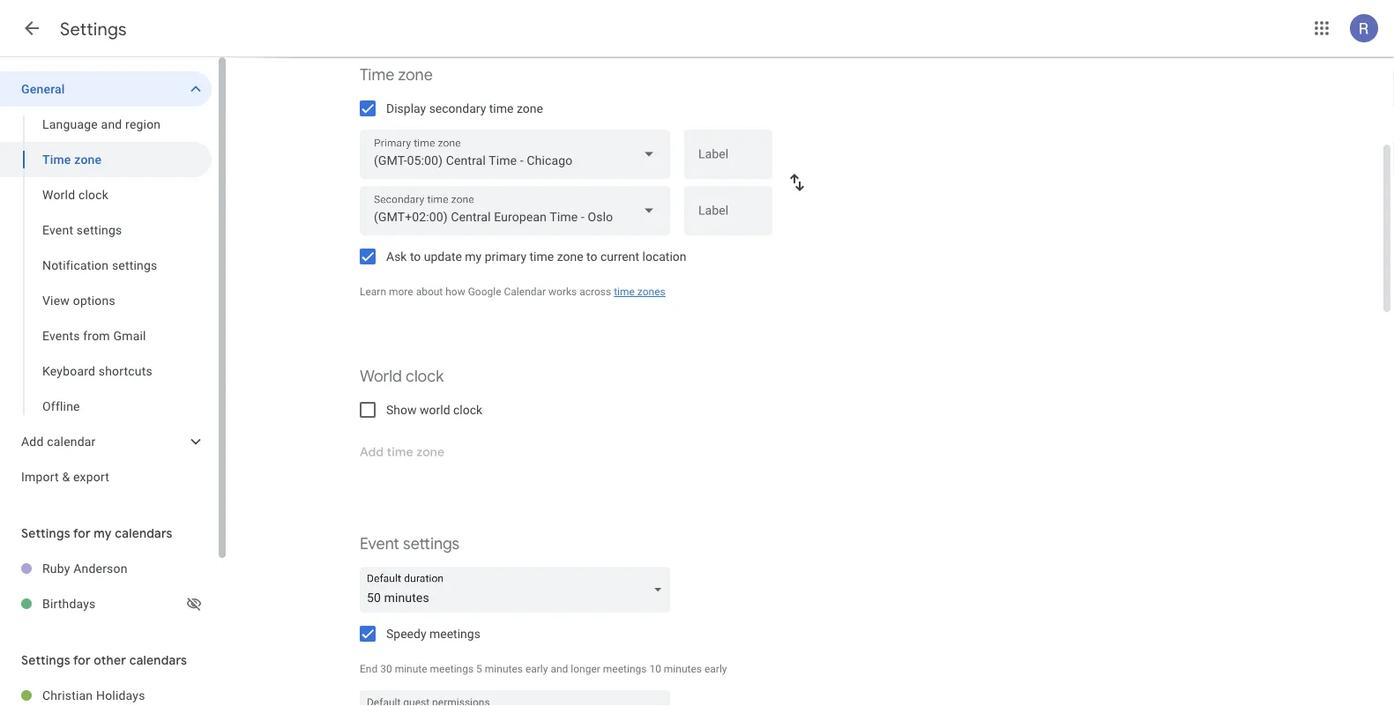 Task type: locate. For each thing, give the bounding box(es) containing it.
2 early from the left
[[705, 663, 727, 676]]

import
[[21, 470, 59, 484]]

1 horizontal spatial clock
[[406, 367, 444, 387]]

group
[[0, 107, 212, 424]]

events
[[42, 329, 80, 343]]

0 horizontal spatial world clock
[[42, 187, 109, 202]]

add calendar
[[21, 435, 96, 449]]

ruby
[[42, 562, 70, 576]]

0 vertical spatial and
[[101, 117, 122, 131]]

1 vertical spatial time
[[530, 249, 554, 264]]

1 horizontal spatial to
[[587, 249, 598, 264]]

0 vertical spatial for
[[73, 526, 91, 542]]

clock right world on the bottom of the page
[[453, 403, 483, 417]]

meetings left 5
[[430, 663, 474, 676]]

1 horizontal spatial time
[[530, 249, 554, 264]]

time zone down the language
[[42, 152, 102, 167]]

1 vertical spatial calendars
[[129, 653, 187, 669]]

settings
[[77, 223, 122, 237], [112, 258, 157, 273], [403, 534, 460, 554]]

0 vertical spatial calendars
[[115, 526, 173, 542]]

time
[[360, 65, 395, 85], [42, 152, 71, 167]]

and left region
[[101, 117, 122, 131]]

import & export
[[21, 470, 109, 484]]

time up display
[[360, 65, 395, 85]]

1 for from the top
[[73, 526, 91, 542]]

to left current
[[587, 249, 598, 264]]

for
[[73, 526, 91, 542], [73, 653, 91, 669]]

world clock up notification at the top left of page
[[42, 187, 109, 202]]

about
[[416, 286, 443, 298]]

birthdays tree item
[[0, 587, 212, 622]]

time left zones
[[614, 286, 635, 298]]

display
[[386, 101, 426, 116]]

0 horizontal spatial to
[[410, 249, 421, 264]]

2 horizontal spatial time
[[614, 286, 635, 298]]

christian holidays tree item
[[0, 678, 212, 707]]

settings
[[60, 18, 127, 40], [21, 526, 70, 542], [21, 653, 70, 669]]

1 vertical spatial settings
[[112, 258, 157, 273]]

2 vertical spatial settings
[[21, 653, 70, 669]]

settings for settings for my calendars
[[21, 526, 70, 542]]

speedy meetings
[[386, 627, 481, 641]]

tree
[[0, 71, 212, 495]]

1 vertical spatial for
[[73, 653, 91, 669]]

Label for secondary time zone. text field
[[699, 205, 759, 230]]

1 horizontal spatial time zone
[[360, 65, 433, 85]]

world inside group
[[42, 187, 75, 202]]

0 horizontal spatial event
[[42, 223, 73, 237]]

language and region
[[42, 117, 161, 131]]

show world clock
[[386, 403, 483, 417]]

offline
[[42, 399, 80, 414]]

world clock up show
[[360, 367, 444, 387]]

early left longer
[[526, 663, 548, 676]]

to right ask
[[410, 249, 421, 264]]

primary
[[485, 249, 527, 264]]

time zones link
[[614, 286, 666, 298]]

calendars
[[115, 526, 173, 542], [129, 653, 187, 669]]

zone down the language and region on the left top
[[74, 152, 102, 167]]

for for other
[[73, 653, 91, 669]]

early right 10
[[705, 663, 727, 676]]

and left longer
[[551, 663, 568, 676]]

0 vertical spatial time zone
[[360, 65, 433, 85]]

calendars up christian holidays link
[[129, 653, 187, 669]]

group containing language and region
[[0, 107, 212, 424]]

and
[[101, 117, 122, 131], [551, 663, 568, 676]]

clock up "notification settings"
[[78, 187, 109, 202]]

time zone up display
[[360, 65, 433, 85]]

zone
[[398, 65, 433, 85], [517, 101, 543, 116], [74, 152, 102, 167], [557, 249, 584, 264]]

update
[[424, 249, 462, 264]]

1 horizontal spatial early
[[705, 663, 727, 676]]

0 horizontal spatial world
[[42, 187, 75, 202]]

settings for settings
[[60, 18, 127, 40]]

early
[[526, 663, 548, 676], [705, 663, 727, 676]]

2 vertical spatial time
[[614, 286, 635, 298]]

learn more about how google calendar works across time zones
[[360, 286, 666, 298]]

1 minutes from the left
[[485, 663, 523, 676]]

my
[[465, 249, 482, 264], [94, 526, 112, 542]]

zone inside group
[[74, 152, 102, 167]]

1 horizontal spatial world clock
[[360, 367, 444, 387]]

settings for my calendars tree
[[0, 551, 212, 622]]

clock
[[78, 187, 109, 202], [406, 367, 444, 387], [453, 403, 483, 417]]

0 horizontal spatial event settings
[[42, 223, 122, 237]]

minutes
[[485, 663, 523, 676], [664, 663, 702, 676]]

1 horizontal spatial event
[[360, 534, 400, 554]]

christian
[[42, 689, 93, 703]]

works
[[549, 286, 577, 298]]

1 vertical spatial event settings
[[360, 534, 460, 554]]

shortcuts
[[99, 364, 153, 378]]

my right update at the left
[[465, 249, 482, 264]]

1 vertical spatial event
[[360, 534, 400, 554]]

how
[[446, 286, 466, 298]]

clock inside group
[[78, 187, 109, 202]]

time right primary
[[530, 249, 554, 264]]

1 vertical spatial and
[[551, 663, 568, 676]]

for up ruby anderson
[[73, 526, 91, 542]]

google
[[468, 286, 502, 298]]

time
[[489, 101, 514, 116], [530, 249, 554, 264], [614, 286, 635, 298]]

minutes right 5
[[485, 663, 523, 676]]

0 vertical spatial my
[[465, 249, 482, 264]]

0 horizontal spatial early
[[526, 663, 548, 676]]

minutes right 10
[[664, 663, 702, 676]]

time right secondary
[[489, 101, 514, 116]]

for left other
[[73, 653, 91, 669]]

0 horizontal spatial time
[[489, 101, 514, 116]]

settings up christian
[[21, 653, 70, 669]]

for for my
[[73, 526, 91, 542]]

0 horizontal spatial my
[[94, 526, 112, 542]]

settings heading
[[60, 18, 127, 40]]

ruby anderson
[[42, 562, 128, 576]]

0 vertical spatial event settings
[[42, 223, 122, 237]]

event settings
[[42, 223, 122, 237], [360, 534, 460, 554]]

world up show
[[360, 367, 402, 387]]

1 vertical spatial time
[[42, 152, 71, 167]]

world
[[42, 187, 75, 202], [360, 367, 402, 387]]

2 for from the top
[[73, 653, 91, 669]]

longer
[[571, 663, 601, 676]]

10
[[650, 663, 662, 676]]

and inside group
[[101, 117, 122, 131]]

speedy
[[386, 627, 427, 641]]

notification settings
[[42, 258, 157, 273]]

display secondary time zone
[[386, 101, 543, 116]]

2 minutes from the left
[[664, 663, 702, 676]]

world clock
[[42, 187, 109, 202], [360, 367, 444, 387]]

1 vertical spatial time zone
[[42, 152, 102, 167]]

minute
[[395, 663, 428, 676]]

0 vertical spatial settings
[[60, 18, 127, 40]]

5
[[477, 663, 482, 676]]

None field
[[360, 130, 671, 179], [360, 186, 671, 236], [360, 567, 678, 613], [360, 130, 671, 179], [360, 186, 671, 236], [360, 567, 678, 613]]

&
[[62, 470, 70, 484]]

0 horizontal spatial minutes
[[485, 663, 523, 676]]

0 vertical spatial world clock
[[42, 187, 109, 202]]

settings up the ruby
[[21, 526, 70, 542]]

calendars up ruby anderson tree item
[[115, 526, 173, 542]]

my up 'anderson'
[[94, 526, 112, 542]]

event inside group
[[42, 223, 73, 237]]

zone right secondary
[[517, 101, 543, 116]]

settings up general tree item
[[60, 18, 127, 40]]

0 vertical spatial settings
[[77, 223, 122, 237]]

meetings
[[430, 627, 481, 641], [430, 663, 474, 676], [603, 663, 647, 676]]

show
[[386, 403, 417, 417]]

1 vertical spatial world clock
[[360, 367, 444, 387]]

event
[[42, 223, 73, 237], [360, 534, 400, 554]]

world clock inside group
[[42, 187, 109, 202]]

0 vertical spatial clock
[[78, 187, 109, 202]]

settings for my calendars
[[21, 526, 173, 542]]

0 vertical spatial time
[[489, 101, 514, 116]]

world
[[420, 403, 450, 417]]

0 horizontal spatial time zone
[[42, 152, 102, 167]]

zone up 'works'
[[557, 249, 584, 264]]

christian holidays
[[42, 689, 145, 703]]

clock up show world clock
[[406, 367, 444, 387]]

1 vertical spatial world
[[360, 367, 402, 387]]

0 vertical spatial time
[[360, 65, 395, 85]]

0 vertical spatial event
[[42, 223, 73, 237]]

world down the language
[[42, 187, 75, 202]]

calendar
[[47, 435, 96, 449]]

30
[[380, 663, 392, 676]]

2 horizontal spatial clock
[[453, 403, 483, 417]]

0 horizontal spatial and
[[101, 117, 122, 131]]

0 vertical spatial world
[[42, 187, 75, 202]]

end
[[360, 663, 378, 676]]

time down the language
[[42, 152, 71, 167]]

1 vertical spatial settings
[[21, 526, 70, 542]]

to
[[410, 249, 421, 264], [587, 249, 598, 264]]

birthdays link
[[42, 587, 184, 622]]

across
[[580, 286, 612, 298]]

zone up display
[[398, 65, 433, 85]]

time zone
[[360, 65, 433, 85], [42, 152, 102, 167]]

0 horizontal spatial time
[[42, 152, 71, 167]]

1 vertical spatial my
[[94, 526, 112, 542]]

0 horizontal spatial clock
[[78, 187, 109, 202]]

1 horizontal spatial minutes
[[664, 663, 702, 676]]



Task type: describe. For each thing, give the bounding box(es) containing it.
events from gmail
[[42, 329, 146, 343]]

calendar
[[504, 286, 546, 298]]

1 horizontal spatial time
[[360, 65, 395, 85]]

1 horizontal spatial my
[[465, 249, 482, 264]]

gmail
[[113, 329, 146, 343]]

ruby anderson tree item
[[0, 551, 212, 587]]

language
[[42, 117, 98, 131]]

1 horizontal spatial world
[[360, 367, 402, 387]]

2 to from the left
[[587, 249, 598, 264]]

learn
[[360, 286, 386, 298]]

birthdays
[[42, 597, 96, 611]]

from
[[83, 329, 110, 343]]

region
[[125, 117, 161, 131]]

tree containing general
[[0, 71, 212, 495]]

more
[[389, 286, 413, 298]]

2 vertical spatial settings
[[403, 534, 460, 554]]

add
[[21, 435, 44, 449]]

2 vertical spatial clock
[[453, 403, 483, 417]]

end 30 minute meetings 5 minutes early and longer meetings 10 minutes early
[[360, 663, 727, 676]]

settings for other calendars
[[21, 653, 187, 669]]

1 to from the left
[[410, 249, 421, 264]]

general
[[21, 82, 65, 96]]

time zone inside group
[[42, 152, 102, 167]]

keyboard shortcuts
[[42, 364, 153, 378]]

meetings up 5
[[430, 627, 481, 641]]

christian holidays link
[[42, 678, 212, 707]]

current
[[601, 249, 640, 264]]

holidays
[[96, 689, 145, 703]]

calendars for settings for other calendars
[[129, 653, 187, 669]]

settings for settings for other calendars
[[21, 653, 70, 669]]

ask to update my primary time zone to current location
[[386, 249, 687, 264]]

1 horizontal spatial event settings
[[360, 534, 460, 554]]

keyboard
[[42, 364, 95, 378]]

export
[[73, 470, 109, 484]]

1 vertical spatial clock
[[406, 367, 444, 387]]

swap time zones image
[[787, 172, 808, 193]]

zones
[[638, 286, 666, 298]]

anderson
[[73, 562, 128, 576]]

go back image
[[21, 18, 42, 39]]

other
[[94, 653, 126, 669]]

Label for primary time zone. text field
[[699, 148, 759, 173]]

notification
[[42, 258, 109, 273]]

view options
[[42, 293, 115, 308]]

options
[[73, 293, 115, 308]]

1 early from the left
[[526, 663, 548, 676]]

meetings left 10
[[603, 663, 647, 676]]

view
[[42, 293, 70, 308]]

secondary
[[429, 101, 486, 116]]

1 horizontal spatial and
[[551, 663, 568, 676]]

location
[[643, 249, 687, 264]]

general tree item
[[0, 71, 212, 107]]

ask
[[386, 249, 407, 264]]

calendars for settings for my calendars
[[115, 526, 173, 542]]



Task type: vqa. For each thing, say whether or not it's contained in the screenshot.
'Terms of Service – Privacy'
no



